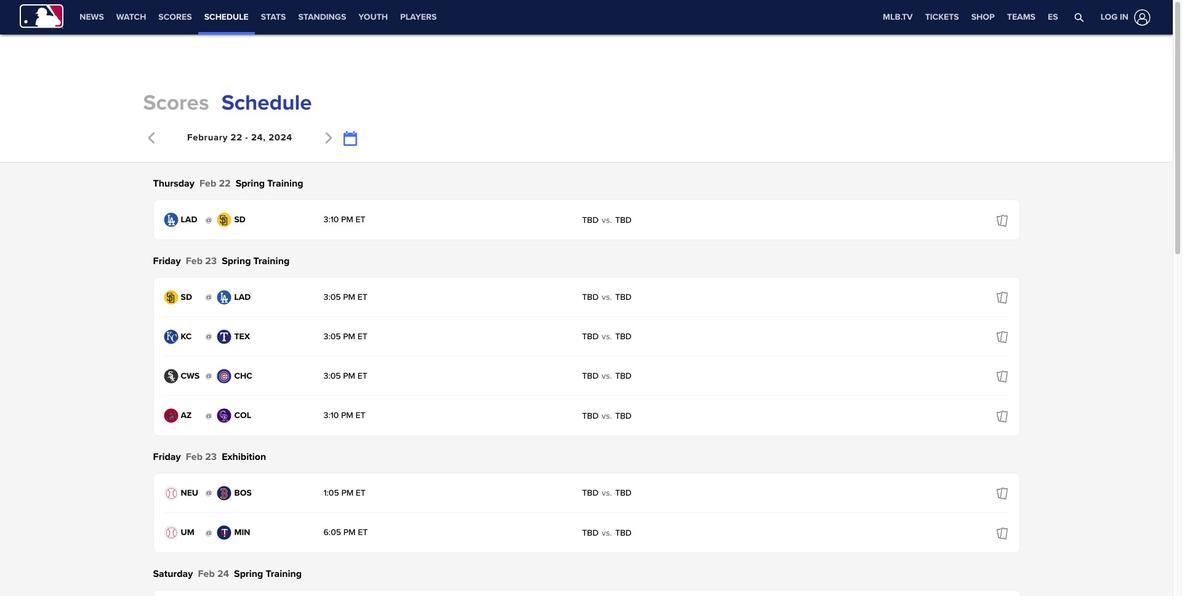 Task type: describe. For each thing, give the bounding box(es) containing it.
3:05 for lad
[[324, 292, 341, 302]]

3:05 pm et link for chc
[[324, 371, 447, 381]]

lad for left lad icon
[[181, 214, 197, 225]]

pm for lad
[[343, 292, 356, 302]]

-
[[245, 132, 249, 143]]

23 for spring training
[[205, 255, 217, 267]]

2024
[[269, 132, 293, 143]]

cws link
[[164, 369, 203, 384]]

thursday
[[153, 177, 195, 190]]

feb for thursday feb 22 spring training
[[200, 177, 216, 190]]

et for col
[[356, 410, 366, 421]]

@ for lad
[[205, 215, 212, 225]]

1:05
[[324, 488, 339, 498]]

tbd vs . tbd for az
[[582, 411, 632, 421]]

pm for tex
[[343, 331, 356, 342]]

pm for min
[[344, 527, 356, 538]]

neu
[[181, 488, 198, 498]]

6:05 pm et link
[[324, 527, 447, 538]]

sd image
[[164, 290, 178, 305]]

3:05 pm et for lad
[[324, 292, 368, 302]]

et for chc
[[358, 371, 368, 381]]

tickets link
[[920, 0, 966, 35]]

chc
[[234, 371, 253, 381]]

players link
[[394, 0, 443, 35]]

spring for feb 22
[[236, 177, 265, 190]]

mlb.tv link
[[877, 0, 920, 35]]

teams link
[[1002, 0, 1042, 35]]

um image
[[164, 526, 178, 540]]

bos link
[[217, 486, 257, 501]]

. for kc
[[610, 331, 612, 342]]

stats link
[[255, 0, 292, 35]]

3:05 for tex
[[324, 331, 341, 342]]

22 inside button
[[231, 132, 243, 143]]

teams
[[1008, 12, 1036, 22]]

shop
[[972, 12, 995, 22]]

watch
[[116, 12, 146, 22]]

youth link
[[353, 0, 394, 35]]

thursday feb 22 spring training
[[153, 177, 304, 190]]

chc link
[[217, 369, 257, 384]]

3:05 pm et for chc
[[324, 371, 368, 381]]

lad for lad icon to the bottom
[[234, 292, 251, 302]]

1 vertical spatial schedule
[[222, 90, 312, 116]]

1 vertical spatial lad link
[[217, 290, 257, 305]]

log
[[1101, 12, 1118, 22]]

7 . from the top
[[610, 528, 612, 538]]

standings link
[[292, 0, 353, 35]]

tickets
[[926, 12, 960, 22]]

neu image
[[164, 486, 178, 501]]

news link
[[73, 0, 110, 35]]

az link
[[164, 408, 203, 423]]

col
[[234, 410, 251, 421]]

bos image
[[217, 486, 232, 501]]

6 @ from the top
[[205, 488, 212, 498]]

3:05 for chc
[[324, 371, 341, 381]]

vs for lad
[[602, 215, 610, 225]]

friday for friday feb 23 exhibition
[[153, 451, 181, 463]]

kc
[[181, 331, 192, 342]]

tbd vs . tbd for sd
[[582, 292, 632, 302]]

3:10 pm et for col
[[324, 410, 366, 421]]

secondary navigation element containing news
[[73, 0, 443, 35]]

1 vertical spatial sd link
[[164, 290, 203, 305]]

feb for friday feb 23 spring training
[[186, 255, 203, 267]]

february 22 - 24, 2024
[[187, 132, 293, 143]]

youth
[[359, 12, 388, 22]]

pm for chc
[[343, 371, 356, 381]]

training for saturday feb 24 spring training
[[266, 568, 302, 580]]

friday feb 23 spring training
[[153, 255, 290, 267]]

sd for sd image
[[181, 292, 192, 302]]

scores inside 'top navigation' menu bar
[[159, 12, 192, 22]]

tex link
[[217, 329, 257, 344]]

saturday feb 24 spring training
[[153, 568, 302, 580]]

feb for saturday feb 24 spring training
[[198, 568, 215, 580]]

et for bos
[[356, 488, 366, 498]]

6 tbd vs . tbd from the top
[[582, 488, 632, 498]]

3:10 pm et link for sd
[[324, 214, 447, 225]]

et for sd
[[356, 214, 366, 225]]

log in
[[1101, 12, 1129, 22]]

friday feb 23 exhibition
[[153, 451, 266, 463]]

february
[[187, 132, 228, 143]]

feb for friday feb 23 exhibition
[[186, 451, 203, 463]]

3:05 pm et link for lad
[[324, 292, 447, 302]]

0 horizontal spatial lad image
[[164, 213, 178, 227]]

col image
[[217, 408, 232, 423]]

1:05 pm et link
[[324, 488, 447, 498]]



Task type: locate. For each thing, give the bounding box(es) containing it.
training
[[267, 177, 304, 190], [254, 255, 290, 267], [266, 568, 302, 580]]

0 horizontal spatial lad link
[[164, 213, 203, 227]]

4 tbd vs . tbd from the top
[[582, 371, 632, 381]]

1 . from the top
[[610, 215, 612, 225]]

spring for feb 24
[[234, 568, 263, 580]]

in
[[1121, 12, 1129, 22]]

spring down -
[[236, 177, 265, 190]]

7 @ from the top
[[205, 528, 212, 538]]

vs for az
[[602, 411, 610, 421]]

3 3:05 from the top
[[324, 371, 341, 381]]

et for min
[[358, 527, 368, 538]]

1 horizontal spatial lad
[[234, 292, 251, 302]]

2 vertical spatial 3:05 pm et link
[[324, 371, 447, 381]]

@ left chc image
[[205, 371, 212, 381]]

lad link down thursday
[[164, 213, 203, 227]]

1 horizontal spatial sd
[[234, 214, 246, 225]]

lad up tex at bottom left
[[234, 292, 251, 302]]

0 vertical spatial training
[[267, 177, 304, 190]]

0 vertical spatial lad link
[[164, 213, 203, 227]]

spring down sd icon
[[222, 255, 251, 267]]

3:10 pm et link
[[324, 214, 447, 225], [324, 410, 447, 421]]

es
[[1049, 12, 1059, 22]]

scores right watch
[[159, 12, 192, 22]]

. for az
[[610, 411, 612, 421]]

1 vertical spatial sd
[[181, 292, 192, 302]]

@ right sd image
[[205, 292, 212, 302]]

2 vs from the top
[[602, 292, 610, 302]]

col link
[[217, 408, 257, 423]]

7 vs from the top
[[602, 528, 610, 538]]

3:05 pm et
[[324, 292, 368, 302], [324, 331, 368, 342], [324, 371, 368, 381]]

1 vertical spatial lad image
[[217, 290, 232, 305]]

5 @ from the top
[[205, 411, 212, 421]]

schedule inside secondary navigation element
[[204, 12, 249, 22]]

2 vertical spatial training
[[266, 568, 302, 580]]

0 vertical spatial scores
[[159, 12, 192, 22]]

schedule link
[[198, 0, 255, 32], [222, 90, 312, 116]]

0 horizontal spatial lad
[[181, 214, 197, 225]]

standings
[[298, 12, 346, 22]]

1 vertical spatial scores link
[[143, 90, 209, 116]]

0 vertical spatial 23
[[205, 255, 217, 267]]

2 tbd vs . tbd from the top
[[582, 292, 632, 302]]

lad image down friday feb 23 spring training
[[217, 290, 232, 305]]

3:10 pm et link for col
[[324, 410, 447, 421]]

lad left sd icon
[[181, 214, 197, 225]]

pm
[[341, 214, 354, 225], [343, 292, 356, 302], [343, 331, 356, 342], [343, 371, 356, 381], [341, 410, 354, 421], [342, 488, 354, 498], [344, 527, 356, 538]]

6:05
[[324, 527, 341, 538]]

3:05 pm et for tex
[[324, 331, 368, 342]]

lad link
[[164, 213, 203, 227], [217, 290, 257, 305]]

24
[[217, 568, 229, 580]]

24,
[[251, 132, 266, 143]]

schedule link left stats
[[198, 0, 255, 32]]

@ left col image
[[205, 411, 212, 421]]

friday
[[153, 255, 181, 267], [153, 451, 181, 463]]

. for lad
[[610, 215, 612, 225]]

1 vertical spatial 3:05
[[324, 331, 341, 342]]

.
[[610, 215, 612, 225], [610, 292, 612, 302], [610, 331, 612, 342], [610, 371, 612, 381], [610, 411, 612, 421], [610, 488, 612, 498], [610, 528, 612, 538]]

friday up sd image
[[153, 255, 181, 267]]

. for sd
[[610, 292, 612, 302]]

sd right sd icon
[[234, 214, 246, 225]]

kc image
[[164, 329, 178, 344]]

february 22 - 24, 2024 button
[[187, 129, 293, 147]]

spring
[[236, 177, 265, 190], [222, 255, 251, 267], [234, 568, 263, 580]]

feb
[[200, 177, 216, 190], [186, 255, 203, 267], [186, 451, 203, 463], [198, 568, 215, 580]]

1 vertical spatial schedule link
[[222, 90, 312, 116]]

4 . from the top
[[610, 371, 612, 381]]

. for cws
[[610, 371, 612, 381]]

@ left sd icon
[[205, 215, 212, 225]]

sd
[[234, 214, 246, 225], [181, 292, 192, 302]]

sd image
[[217, 213, 232, 227]]

schedule up 24,
[[222, 90, 312, 116]]

scores link up february
[[143, 90, 209, 116]]

um
[[181, 527, 194, 538]]

2 3:10 pm et from the top
[[324, 410, 366, 421]]

0 vertical spatial schedule
[[204, 12, 249, 22]]

2 3:05 from the top
[[324, 331, 341, 342]]

2 secondary navigation element from the left
[[443, 0, 547, 35]]

sd link up kc
[[164, 290, 203, 305]]

et for tex
[[358, 331, 368, 342]]

1 horizontal spatial lad link
[[217, 290, 257, 305]]

0 vertical spatial 3:05 pm et link
[[324, 292, 447, 302]]

3 . from the top
[[610, 331, 612, 342]]

1 vertical spatial 3:10
[[324, 410, 339, 421]]

2 3:10 from the top
[[324, 410, 339, 421]]

@
[[205, 215, 212, 225], [205, 292, 212, 302], [205, 331, 212, 342], [205, 371, 212, 381], [205, 411, 212, 421], [205, 488, 212, 498], [205, 528, 212, 538]]

0 vertical spatial spring
[[236, 177, 265, 190]]

3 3:05 pm et link from the top
[[324, 371, 447, 381]]

es link
[[1042, 0, 1065, 35]]

1 vertical spatial scores
[[143, 90, 209, 116]]

3:05 pm et link
[[324, 292, 447, 302], [324, 331, 447, 342], [324, 371, 447, 381]]

23
[[205, 255, 217, 267], [205, 451, 217, 463]]

1 vertical spatial 23
[[205, 451, 217, 463]]

shop link
[[966, 0, 1002, 35]]

1 3:10 pm et link from the top
[[324, 214, 447, 225]]

0 vertical spatial 3:10 pm et link
[[324, 214, 447, 225]]

vs
[[602, 215, 610, 225], [602, 292, 610, 302], [602, 331, 610, 342], [602, 371, 610, 381], [602, 411, 610, 421], [602, 488, 610, 498], [602, 528, 610, 538]]

1 secondary navigation element from the left
[[73, 0, 443, 35]]

schedule link up 24,
[[222, 90, 312, 116]]

0 vertical spatial sd link
[[217, 213, 257, 227]]

1 horizontal spatial lad image
[[217, 290, 232, 305]]

tbd vs . tbd for cws
[[582, 371, 632, 381]]

1 friday from the top
[[153, 255, 181, 267]]

top navigation menu bar
[[0, 0, 1174, 35]]

scores
[[159, 12, 192, 22], [143, 90, 209, 116]]

2 3:05 pm et link from the top
[[324, 331, 447, 342]]

friday for friday feb 23 spring training
[[153, 255, 181, 267]]

7 tbd vs . tbd from the top
[[582, 528, 632, 538]]

@ left the tex 'icon'
[[205, 331, 212, 342]]

1 vertical spatial friday
[[153, 451, 181, 463]]

tertiary navigation element
[[877, 0, 1065, 35]]

cws
[[181, 371, 200, 381]]

watch link
[[110, 0, 152, 35]]

sd link
[[217, 213, 257, 227], [164, 290, 203, 305]]

1 3:05 from the top
[[324, 292, 341, 302]]

1 horizontal spatial sd link
[[217, 213, 257, 227]]

3 vs from the top
[[602, 331, 610, 342]]

0 vertical spatial 3:05 pm et
[[324, 292, 368, 302]]

sd right sd image
[[181, 292, 192, 302]]

2 friday from the top
[[153, 451, 181, 463]]

min image
[[217, 526, 232, 540]]

pm for sd
[[341, 214, 354, 225]]

2 vertical spatial 3:05
[[324, 371, 341, 381]]

1:05 pm et
[[324, 488, 366, 498]]

3:10 pm et for sd
[[324, 214, 366, 225]]

lad image
[[164, 213, 178, 227], [217, 290, 232, 305]]

0 vertical spatial scores link
[[152, 0, 198, 35]]

22
[[231, 132, 243, 143], [219, 177, 231, 190]]

lad image down thursday
[[164, 213, 178, 227]]

sd for sd icon
[[234, 214, 246, 225]]

0 horizontal spatial sd
[[181, 292, 192, 302]]

0 vertical spatial 22
[[231, 132, 243, 143]]

1 vertical spatial 3:10 pm et link
[[324, 410, 447, 421]]

@ for az
[[205, 411, 212, 421]]

1 vertical spatial 3:10 pm et
[[324, 410, 366, 421]]

training for thursday feb 22 spring training
[[267, 177, 304, 190]]

scores link right watch
[[152, 0, 198, 35]]

None text field
[[343, 131, 359, 148]]

mlb.tv
[[884, 12, 913, 22]]

kc link
[[164, 329, 203, 344]]

min
[[234, 527, 250, 538]]

log in button
[[1087, 6, 1154, 28]]

3 @ from the top
[[205, 331, 212, 342]]

major league baseball image
[[20, 4, 64, 29]]

sd link down thursday feb 22 spring training
[[217, 213, 257, 227]]

lad link down friday feb 23 spring training
[[217, 290, 257, 305]]

1 vertical spatial lad
[[234, 292, 251, 302]]

4 vs from the top
[[602, 371, 610, 381]]

@ for cws
[[205, 371, 212, 381]]

1 vertical spatial spring
[[222, 255, 251, 267]]

saturday
[[153, 568, 193, 580]]

22 up sd icon
[[219, 177, 231, 190]]

3:10 for col
[[324, 410, 339, 421]]

3:10 pm et
[[324, 214, 366, 225], [324, 410, 366, 421]]

vs for cws
[[602, 371, 610, 381]]

pm for bos
[[342, 488, 354, 498]]

@ for sd
[[205, 292, 212, 302]]

1 3:10 pm et from the top
[[324, 214, 366, 225]]

3:10 for sd
[[324, 214, 339, 225]]

0 vertical spatial friday
[[153, 255, 181, 267]]

1 23 from the top
[[205, 255, 217, 267]]

5 . from the top
[[610, 411, 612, 421]]

training for friday feb 23 spring training
[[254, 255, 290, 267]]

vs for sd
[[602, 292, 610, 302]]

1 vertical spatial 3:05 pm et
[[324, 331, 368, 342]]

1 3:05 pm et link from the top
[[324, 292, 447, 302]]

1 vs from the top
[[602, 215, 610, 225]]

23 for exhibition
[[205, 451, 217, 463]]

2 23 from the top
[[205, 451, 217, 463]]

friday up neu 'image'
[[153, 451, 181, 463]]

tex
[[234, 331, 250, 342]]

1 @ from the top
[[205, 215, 212, 225]]

players
[[400, 12, 437, 22]]

2 3:05 pm et from the top
[[324, 331, 368, 342]]

spring for feb 23
[[222, 255, 251, 267]]

schedule left stats
[[204, 12, 249, 22]]

@ left bos icon
[[205, 488, 212, 498]]

schedule
[[204, 12, 249, 22], [222, 90, 312, 116]]

exhibition
[[222, 451, 266, 463]]

et for lad
[[358, 292, 368, 302]]

2 . from the top
[[610, 292, 612, 302]]

1 3:05 pm et from the top
[[324, 292, 368, 302]]

az
[[181, 410, 192, 421]]

min link
[[217, 526, 257, 540]]

stats
[[261, 12, 286, 22]]

@ left min image
[[205, 528, 212, 538]]

1 tbd vs . tbd from the top
[[582, 215, 632, 225]]

6:05 pm et
[[324, 527, 368, 538]]

4 @ from the top
[[205, 371, 212, 381]]

news
[[80, 12, 104, 22]]

cws image
[[164, 369, 178, 384]]

22 left -
[[231, 132, 243, 143]]

6 . from the top
[[610, 488, 612, 498]]

3:05 pm et link for tex
[[324, 331, 447, 342]]

tbd vs . tbd for lad
[[582, 215, 632, 225]]

3:05
[[324, 292, 341, 302], [324, 331, 341, 342], [324, 371, 341, 381]]

1 vertical spatial training
[[254, 255, 290, 267]]

tbd
[[582, 215, 599, 225], [616, 215, 632, 225], [582, 292, 599, 302], [616, 292, 632, 302], [582, 331, 599, 342], [616, 331, 632, 342], [582, 371, 599, 381], [616, 371, 632, 381], [582, 411, 599, 421], [616, 411, 632, 421], [582, 488, 599, 498], [616, 488, 632, 498], [582, 528, 599, 538], [616, 528, 632, 538]]

5 vs from the top
[[602, 411, 610, 421]]

pm for col
[[341, 410, 354, 421]]

2 vertical spatial spring
[[234, 568, 263, 580]]

secondary navigation element
[[73, 0, 443, 35], [443, 0, 547, 35]]

1 vertical spatial 3:05 pm et link
[[324, 331, 447, 342]]

0 horizontal spatial sd link
[[164, 290, 203, 305]]

az image
[[164, 408, 178, 423]]

2 @ from the top
[[205, 292, 212, 302]]

5 tbd vs . tbd from the top
[[582, 411, 632, 421]]

tbd vs . tbd
[[582, 215, 632, 225], [582, 292, 632, 302], [582, 331, 632, 342], [582, 371, 632, 381], [582, 411, 632, 421], [582, 488, 632, 498], [582, 528, 632, 538]]

et
[[356, 214, 366, 225], [358, 292, 368, 302], [358, 331, 368, 342], [358, 371, 368, 381], [356, 410, 366, 421], [356, 488, 366, 498], [358, 527, 368, 538]]

schedule link inside 'top navigation' menu bar
[[198, 0, 255, 32]]

6 vs from the top
[[602, 488, 610, 498]]

lad
[[181, 214, 197, 225], [234, 292, 251, 302]]

2 3:10 pm et link from the top
[[324, 410, 447, 421]]

3:10
[[324, 214, 339, 225], [324, 410, 339, 421]]

tbd vs . tbd for kc
[[582, 331, 632, 342]]

bos
[[234, 488, 252, 498]]

spring right 24
[[234, 568, 263, 580]]

0 vertical spatial schedule link
[[198, 0, 255, 32]]

0 vertical spatial lad image
[[164, 213, 178, 227]]

tex image
[[217, 329, 232, 344]]

0 vertical spatial 3:10 pm et
[[324, 214, 366, 225]]

3 3:05 pm et from the top
[[324, 371, 368, 381]]

vs for kc
[[602, 331, 610, 342]]

scores link
[[152, 0, 198, 35], [143, 90, 209, 116]]

chc image
[[217, 369, 232, 384]]

0 vertical spatial 3:10
[[324, 214, 339, 225]]

2 vertical spatial 3:05 pm et
[[324, 371, 368, 381]]

3 tbd vs . tbd from the top
[[582, 331, 632, 342]]

0 vertical spatial sd
[[234, 214, 246, 225]]

scores up february
[[143, 90, 209, 116]]

@ for kc
[[205, 331, 212, 342]]

1 vertical spatial 22
[[219, 177, 231, 190]]

0 vertical spatial lad
[[181, 214, 197, 225]]

1 3:10 from the top
[[324, 214, 339, 225]]

0 vertical spatial 3:05
[[324, 292, 341, 302]]



Task type: vqa. For each thing, say whether or not it's contained in the screenshot.


